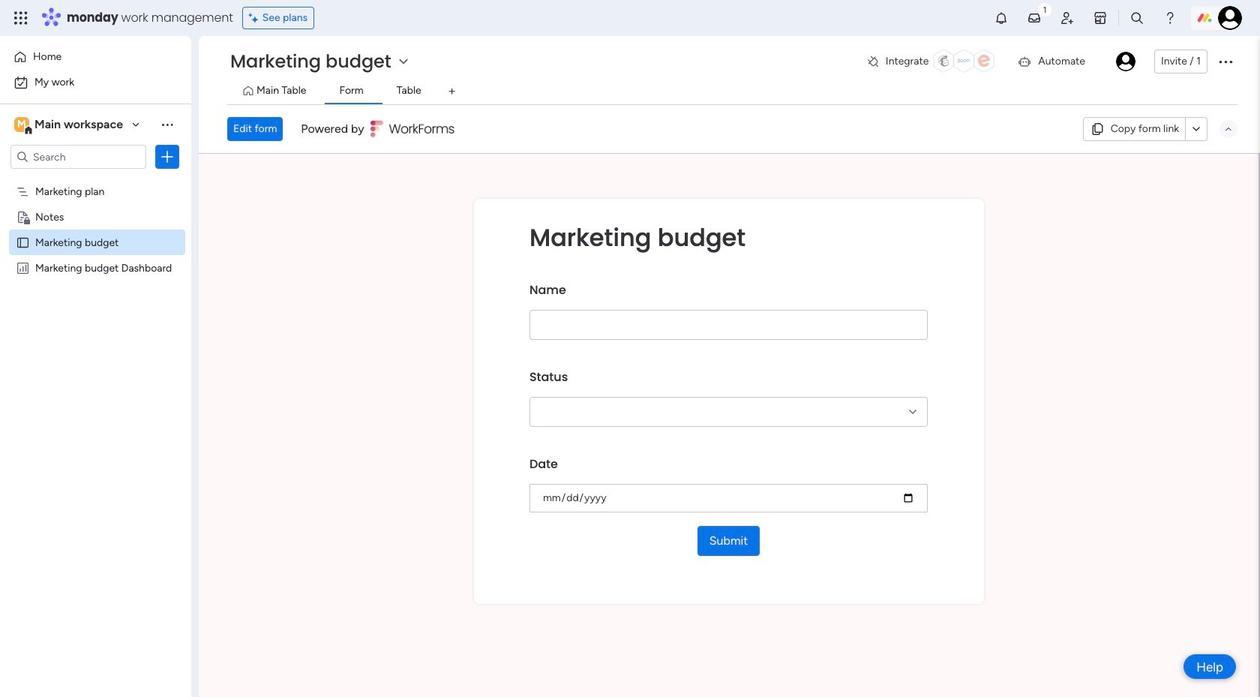 Task type: vqa. For each thing, say whether or not it's contained in the screenshot.
3rd group from the bottom of the the Form form
yes



Task type: describe. For each thing, give the bounding box(es) containing it.
1 horizontal spatial kendall parks image
[[1219, 6, 1243, 30]]

workspace options image
[[160, 117, 175, 132]]

workforms logo image
[[371, 117, 455, 141]]

public board image
[[16, 235, 30, 249]]

form form
[[199, 154, 1259, 697]]

Choose a date date field
[[530, 484, 929, 513]]

workspace selection element
[[14, 116, 125, 135]]

2 vertical spatial option
[[0, 178, 191, 181]]

workspace image
[[14, 116, 29, 133]]

collapse image
[[1223, 123, 1235, 135]]

update feed image
[[1028, 11, 1043, 26]]

private board image
[[16, 209, 30, 224]]

1 image
[[1039, 1, 1052, 18]]

select product image
[[14, 11, 29, 26]]

1 vertical spatial kendall parks image
[[1117, 52, 1136, 71]]



Task type: locate. For each thing, give the bounding box(es) containing it.
1 horizontal spatial options image
[[1217, 53, 1235, 71]]

option
[[9, 45, 182, 69], [9, 71, 182, 95], [0, 178, 191, 181]]

invite members image
[[1061, 11, 1076, 26]]

0 vertical spatial option
[[9, 45, 182, 69]]

1 vertical spatial options image
[[160, 149, 175, 164]]

name text field
[[530, 310, 929, 340]]

options image
[[1217, 53, 1235, 71], [160, 149, 175, 164]]

0 vertical spatial kendall parks image
[[1219, 6, 1243, 30]]

see plans image
[[249, 10, 262, 26]]

monday marketplace image
[[1094, 11, 1109, 26]]

notifications image
[[994, 11, 1009, 26]]

help image
[[1163, 11, 1178, 26]]

Search in workspace field
[[32, 148, 125, 165]]

group
[[530, 271, 929, 358], [530, 358, 929, 445], [530, 445, 929, 526]]

0 horizontal spatial options image
[[160, 149, 175, 164]]

2 group from the top
[[530, 358, 929, 445]]

public dashboard image
[[16, 260, 30, 275]]

tab list
[[227, 80, 1238, 104]]

0 vertical spatial options image
[[1217, 53, 1235, 71]]

search everything image
[[1130, 11, 1145, 26]]

tab
[[440, 80, 464, 104]]

kendall parks image right help icon
[[1219, 6, 1243, 30]]

options image down workspace options image
[[160, 149, 175, 164]]

1 group from the top
[[530, 271, 929, 358]]

kendall parks image down search everything icon
[[1117, 52, 1136, 71]]

add view image
[[449, 86, 455, 97]]

0 horizontal spatial kendall parks image
[[1117, 52, 1136, 71]]

list box
[[0, 175, 191, 483]]

options image up collapse 'image'
[[1217, 53, 1235, 71]]

3 group from the top
[[530, 445, 929, 526]]

1 vertical spatial option
[[9, 71, 182, 95]]

kendall parks image
[[1219, 6, 1243, 30], [1117, 52, 1136, 71]]



